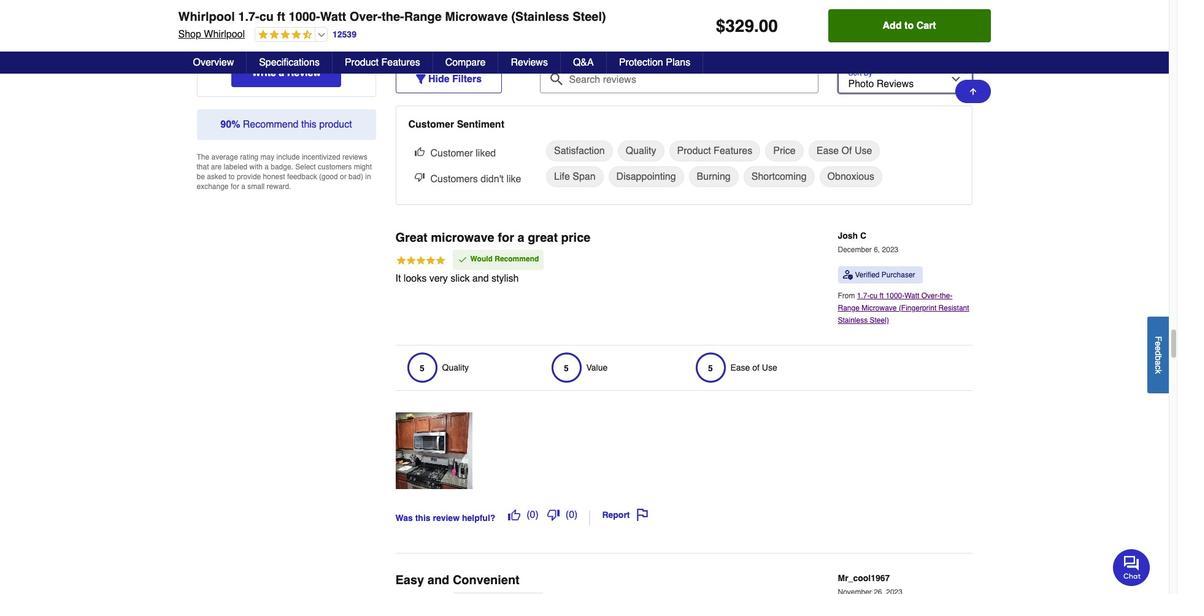 Task type: vqa. For each thing, say whether or not it's contained in the screenshot.
bottom water
no



Task type: describe. For each thing, give the bounding box(es) containing it.
1 horizontal spatial for
[[498, 231, 514, 245]]

f
[[1154, 336, 1164, 341]]

( 0 ) for thumb down image
[[566, 510, 578, 521]]

span
[[573, 172, 596, 183]]

quality
[[626, 146, 656, 157]]

burning
[[697, 172, 731, 183]]

didn't
[[481, 174, 504, 185]]

shop whirlpool
[[178, 29, 245, 40]]

d
[[1154, 351, 1164, 356]]

protection plans
[[619, 57, 691, 68]]

ease of use
[[731, 363, 777, 373]]

add to cart
[[883, 20, 936, 31]]

asked
[[207, 173, 227, 181]]

0 horizontal spatial over-
[[350, 10, 382, 24]]

5 for value
[[564, 364, 569, 373]]

a right write
[[279, 68, 284, 79]]

0 horizontal spatial watt
[[320, 10, 346, 24]]

stainless
[[838, 316, 868, 325]]

life
[[554, 172, 570, 183]]

of for ease
[[753, 363, 760, 373]]

bad)
[[349, 173, 363, 181]]

q&a button
[[561, 52, 607, 74]]

might
[[354, 163, 372, 172]]

product inside button
[[677, 146, 711, 157]]

verified purchaser
[[855, 271, 915, 280]]

( for thumb up icon
[[527, 510, 530, 521]]

product features
[[345, 57, 420, 68]]

was
[[396, 513, 413, 523]]

verified purchaser icon image
[[843, 270, 853, 280]]

reviews
[[511, 57, 548, 68]]

great
[[396, 231, 428, 245]]

a left great
[[518, 231, 524, 245]]

flag image
[[636, 509, 648, 521]]

) for thumb down image
[[574, 510, 578, 521]]

to inside add to cart button
[[905, 20, 914, 31]]

burning button
[[689, 167, 739, 187]]

cu inside 1.7-cu ft 1000-watt over-the- range microwave (fingerprint resistant stainless steel)
[[870, 292, 878, 300]]

disappointing button
[[609, 167, 684, 187]]

k
[[1154, 369, 1164, 374]]

with
[[250, 163, 263, 172]]

star for 1 star
[[213, 32, 226, 41]]

report button
[[598, 505, 653, 526]]

product
[[345, 57, 379, 68]]

very
[[429, 273, 448, 284]]

shop
[[178, 29, 201, 40]]

life span
[[554, 172, 596, 183]]

for inside "the average rating may include incentivized reviews that are labeled with a badge. select customers might be asked to provide honest feedback (good or bad) in exchange for a small reward."
[[231, 183, 239, 191]]

be
[[197, 173, 205, 181]]

2%
[[355, 17, 366, 26]]

1 star
[[207, 32, 226, 41]]

0 vertical spatial ft
[[277, 10, 285, 24]]

customer for customer sentiment
[[408, 119, 454, 130]]

$
[[716, 16, 726, 36]]

may
[[261, 153, 274, 162]]

features
[[381, 57, 420, 68]]

hide
[[428, 74, 450, 85]]

thumb down image
[[547, 509, 560, 521]]

b
[[1154, 355, 1164, 360]]

range inside 1.7-cu ft 1000-watt over-the- range microwave (fingerprint resistant stainless steel)
[[838, 304, 860, 313]]

life span button
[[546, 167, 604, 187]]

include
[[277, 153, 300, 162]]

%
[[231, 119, 240, 130]]

0 vertical spatial 1000-
[[289, 10, 320, 24]]

satisfaction button
[[546, 141, 613, 162]]

1000- inside 1.7-cu ft 1000-watt over-the- range microwave (fingerprint resistant stainless steel)
[[886, 292, 905, 300]]

microwave
[[431, 231, 494, 245]]

features
[[714, 146, 753, 157]]

sentiment
[[457, 119, 504, 130]]

a up k
[[1154, 360, 1164, 365]]

0 vertical spatial product
[[319, 119, 352, 130]]

liked
[[476, 148, 496, 159]]

great microwave for a great price
[[396, 231, 591, 245]]

overview
[[193, 57, 234, 68]]

price button
[[765, 141, 804, 162]]

product features
[[677, 146, 753, 157]]

hide filters
[[428, 74, 482, 85]]

.
[[754, 16, 759, 36]]

0 vertical spatial steel)
[[573, 10, 606, 24]]

ease of use button
[[809, 141, 880, 162]]

5 for quality
[[420, 364, 425, 373]]

customers didn't like
[[431, 174, 521, 185]]

that
[[197, 163, 209, 172]]

easy and convenient
[[396, 573, 520, 588]]

2023
[[882, 245, 899, 254]]

Search reviews text field
[[545, 65, 813, 86]]

overview button
[[181, 52, 247, 74]]

f e e d b a c k
[[1154, 336, 1164, 374]]

chat invite button image
[[1113, 549, 1151, 586]]

protection plans button
[[607, 52, 703, 74]]

ease
[[731, 363, 750, 373]]

checkmark image
[[458, 254, 467, 264]]

product features button
[[669, 141, 761, 162]]

looks
[[404, 273, 427, 284]]

12539 customer review s
[[396, 46, 513, 57]]

1.7- inside 1.7-cu ft 1000-watt over-the- range microwave (fingerprint resistant stainless steel)
[[857, 292, 870, 300]]

star for 2 star
[[213, 17, 226, 26]]

0 horizontal spatial microwave
[[445, 10, 508, 24]]

slick
[[451, 273, 470, 284]]

steel) inside 1.7-cu ft 1000-watt over-the- range microwave (fingerprint resistant stainless steel)
[[870, 316, 889, 325]]

filters
[[452, 74, 482, 85]]

report
[[602, 510, 630, 520]]

q&a
[[573, 57, 594, 68]]

0 horizontal spatial cu
[[259, 10, 274, 24]]

hide filters button
[[396, 65, 502, 94]]

the average rating may include incentivized reviews that are labeled with a badge. select customers might be asked to provide honest feedback (good or bad) in exchange for a small reward.
[[197, 153, 372, 191]]

a down provide
[[241, 183, 245, 191]]

0 vertical spatial and
[[472, 273, 489, 284]]

small
[[247, 183, 265, 191]]

use
[[762, 363, 777, 373]]

protection
[[619, 57, 663, 68]]

1.7-cu ft 1000-watt over-the- range microwave (fingerprint resistant stainless steel)
[[838, 292, 969, 325]]



Task type: locate. For each thing, give the bounding box(es) containing it.
( 0 )
[[527, 510, 539, 521], [566, 510, 578, 521]]

1 ( from the left
[[527, 510, 530, 521]]

0 vertical spatial recommend
[[243, 119, 299, 130]]

shortcoming button
[[744, 167, 815, 187]]

2 5 from the left
[[564, 364, 569, 373]]

0 vertical spatial 1.7-
[[238, 10, 259, 24]]

of inside button
[[842, 146, 852, 157]]

1 horizontal spatial 5
[[564, 364, 569, 373]]

write a review
[[252, 68, 321, 79]]

1 horizontal spatial over-
[[922, 292, 940, 300]]

1 horizontal spatial cu
[[870, 292, 878, 300]]

watt
[[320, 10, 346, 24], [905, 292, 920, 300]]

obnoxious
[[828, 172, 875, 183]]

1 vertical spatial price
[[561, 231, 591, 245]]

honest
[[263, 173, 285, 181]]

( 0 ) for thumb up icon
[[527, 510, 539, 521]]

review up filters
[[474, 46, 508, 57]]

recommend up stylish
[[495, 255, 539, 264]]

5
[[420, 364, 425, 373], [564, 364, 569, 373], [708, 364, 713, 373]]

for down provide
[[231, 183, 239, 191]]

0 horizontal spatial 1.7-
[[238, 10, 259, 24]]

0 horizontal spatial price
[[561, 231, 591, 245]]

1 vertical spatial whirlpool
[[204, 29, 245, 40]]

0 vertical spatial of
[[842, 146, 852, 157]]

purchaser
[[882, 271, 915, 280]]

3
[[207, 3, 211, 11]]

0 vertical spatial for
[[231, 183, 239, 191]]

thumb up image
[[508, 509, 521, 521]]

0 vertical spatial review
[[474, 46, 508, 57]]

quality button
[[618, 141, 664, 162]]

reward.
[[267, 183, 291, 191]]

specifications button
[[247, 52, 333, 74]]

0 horizontal spatial product
[[319, 119, 352, 130]]

cu up the 4.5 stars image
[[259, 10, 274, 24]]

microwave up 12539 customer review s on the top of the page
[[445, 10, 508, 24]]

steel) up the q&a button
[[573, 10, 606, 24]]

to inside "the average rating may include incentivized reviews that are labeled with a badge. select customers might be asked to provide honest feedback (good or bad) in exchange for a small reward."
[[229, 173, 235, 181]]

0 horizontal spatial 0
[[530, 510, 535, 521]]

this right "was"
[[415, 513, 431, 523]]

1 vertical spatial and
[[428, 573, 449, 588]]

1 5 from the left
[[420, 364, 425, 373]]

would recommend
[[470, 255, 539, 264]]

5 stars image
[[396, 254, 446, 268]]

whirlpool 1.7-cu ft 1000-watt over-the-range microwave (stainless steel)
[[178, 10, 606, 24]]

1 horizontal spatial ft
[[880, 292, 884, 300]]

1 vertical spatial microwave
[[862, 304, 897, 313]]

product features button
[[333, 52, 433, 74]]

0 vertical spatial cu
[[259, 10, 274, 24]]

for
[[231, 183, 239, 191], [498, 231, 514, 245]]

2 horizontal spatial 5
[[708, 364, 713, 373]]

over- up 4% at the left top of page
[[350, 10, 382, 24]]

2 vertical spatial star
[[213, 32, 226, 41]]

0 vertical spatial range
[[404, 10, 442, 24]]

the- inside 1.7-cu ft 1000-watt over-the- range microwave (fingerprint resistant stainless steel)
[[940, 292, 953, 300]]

customer
[[426, 46, 471, 57], [408, 119, 454, 130], [431, 148, 473, 159]]

compare button
[[433, 52, 499, 74]]

cart
[[917, 20, 936, 31]]

1 horizontal spatial watt
[[905, 292, 920, 300]]

1 vertical spatial over-
[[922, 292, 940, 300]]

2 star from the top
[[213, 17, 226, 26]]

shortcoming
[[752, 172, 807, 183]]

1 vertical spatial of
[[753, 363, 760, 373]]

and right the "easy"
[[428, 573, 449, 588]]

1 horizontal spatial price
[[773, 146, 796, 157]]

1000- up the 4.5 stars image
[[289, 10, 320, 24]]

e up the d
[[1154, 341, 1164, 346]]

star right the 1 in the left top of the page
[[213, 32, 226, 41]]

customer up the customers
[[431, 148, 473, 159]]

1 vertical spatial for
[[498, 231, 514, 245]]

0 horizontal spatial this
[[301, 119, 317, 130]]

1 horizontal spatial 0
[[569, 510, 574, 521]]

1 horizontal spatial review
[[474, 46, 508, 57]]

12539
[[333, 29, 357, 39], [396, 46, 423, 57]]

1 vertical spatial steel)
[[870, 316, 889, 325]]

ft down verified purchaser
[[880, 292, 884, 300]]

329
[[726, 16, 754, 36]]

5 left ease on the bottom of the page
[[708, 364, 713, 373]]

to
[[905, 20, 914, 31], [229, 173, 235, 181]]

arrow up image
[[968, 87, 978, 96]]

1000- down purchaser
[[886, 292, 905, 300]]

0 right thumb down image
[[569, 510, 574, 521]]

2 ( from the left
[[566, 510, 569, 521]]

customer up thumb up image
[[408, 119, 454, 130]]

satisfaction
[[554, 146, 605, 157]]

price right great
[[561, 231, 591, 245]]

from
[[838, 292, 857, 300]]

whirlpool up shop whirlpool
[[178, 10, 235, 24]]

customers
[[431, 174, 478, 185]]

1 vertical spatial watt
[[905, 292, 920, 300]]

1000-
[[289, 10, 320, 24], [886, 292, 905, 300]]

of for ease
[[842, 146, 852, 157]]

0 horizontal spatial for
[[231, 183, 239, 191]]

1 horizontal spatial this
[[415, 513, 431, 523]]

1 horizontal spatial 1.7-
[[857, 292, 870, 300]]

s
[[508, 46, 513, 57]]

add to cart button
[[828, 9, 991, 42]]

reviews button
[[499, 52, 561, 74]]

0 vertical spatial watt
[[320, 10, 346, 24]]

1 horizontal spatial 1000-
[[886, 292, 905, 300]]

1 vertical spatial recommend
[[495, 255, 539, 264]]

6%
[[355, 3, 366, 11]]

1 vertical spatial customer
[[408, 119, 454, 130]]

quality
[[442, 363, 469, 373]]

0 horizontal spatial range
[[404, 10, 442, 24]]

0 vertical spatial over-
[[350, 10, 382, 24]]

josh c december 6, 2023
[[838, 231, 899, 254]]

star right 3
[[213, 3, 226, 11]]

review for a
[[287, 68, 321, 79]]

1 vertical spatial 1000-
[[886, 292, 905, 300]]

)
[[535, 510, 539, 521], [574, 510, 578, 521]]

) for thumb up icon
[[535, 510, 539, 521]]

would
[[470, 255, 493, 264]]

90
[[221, 119, 231, 130]]

a
[[279, 68, 284, 79], [265, 163, 269, 172], [241, 183, 245, 191], [518, 231, 524, 245], [1154, 360, 1164, 365]]

steel) right stainless
[[870, 316, 889, 325]]

2 e from the top
[[1154, 346, 1164, 351]]

cu
[[259, 10, 274, 24], [870, 292, 878, 300]]

range up 12539 customer review s on the top of the page
[[404, 10, 442, 24]]

product up incentivized
[[319, 119, 352, 130]]

0 horizontal spatial (
[[527, 510, 530, 521]]

and
[[472, 273, 489, 284], [428, 573, 449, 588]]

( 0 ) right thumb down image
[[566, 510, 578, 521]]

use
[[855, 146, 872, 157]]

0 horizontal spatial of
[[753, 363, 760, 373]]

recommend up may
[[243, 119, 299, 130]]

1 horizontal spatial recommend
[[495, 255, 539, 264]]

the- up resistant
[[940, 292, 953, 300]]

3 5 from the left
[[708, 364, 713, 373]]

1 vertical spatial range
[[838, 304, 860, 313]]

0 for thumb up icon
[[530, 510, 535, 521]]

12539 for 12539
[[333, 29, 357, 39]]

add
[[883, 20, 902, 31]]

1 vertical spatial to
[[229, 173, 235, 181]]

1 vertical spatial product
[[677, 146, 711, 157]]

1 vertical spatial star
[[213, 17, 226, 26]]

https://photos us.bazaarvoice.com/photo/2/cghvdg86bg93zxm/3440e1c0 2cba 57f2 a0b4 b43eb3d138ee image
[[396, 413, 472, 489]]

select
[[295, 163, 316, 172]]

ft up the 4.5 stars image
[[277, 10, 285, 24]]

disappointing
[[617, 172, 676, 183]]

e up b
[[1154, 346, 1164, 351]]

(stainless
[[511, 10, 569, 24]]

provide
[[237, 173, 261, 181]]

3 star from the top
[[213, 32, 226, 41]]

josh
[[838, 231, 858, 241]]

this
[[301, 119, 317, 130], [415, 513, 431, 523]]

review right write
[[287, 68, 321, 79]]

1.7- right 2 star on the left top of the page
[[238, 10, 259, 24]]

12539 for 12539 customer review s
[[396, 46, 423, 57]]

1 vertical spatial 12539
[[396, 46, 423, 57]]

0 horizontal spatial steel)
[[573, 10, 606, 24]]

ease of use
[[817, 146, 872, 157]]

1 vertical spatial review
[[287, 68, 321, 79]]

1
[[207, 32, 211, 41]]

0 vertical spatial customer
[[426, 46, 471, 57]]

of
[[842, 146, 852, 157], [753, 363, 760, 373]]

1 horizontal spatial 12539
[[396, 46, 423, 57]]

1 horizontal spatial ( 0 )
[[566, 510, 578, 521]]

watt up (fingerprint
[[905, 292, 920, 300]]

for up would recommend at top
[[498, 231, 514, 245]]

like
[[507, 174, 521, 185]]

cu down the verified
[[870, 292, 878, 300]]

5 for ease of use
[[708, 364, 713, 373]]

0 horizontal spatial review
[[287, 68, 321, 79]]

(fingerprint
[[899, 304, 937, 313]]

0 vertical spatial 12539
[[333, 29, 357, 39]]

or
[[340, 173, 347, 181]]

over- inside 1.7-cu ft 1000-watt over-the- range microwave (fingerprint resistant stainless steel)
[[922, 292, 940, 300]]

1 horizontal spatial range
[[838, 304, 860, 313]]

it
[[396, 273, 401, 284]]

1.7-cu ft 1000-watt over-the- range microwave (fingerprint resistant stainless steel) link
[[838, 292, 969, 325]]

0 for thumb down image
[[569, 510, 574, 521]]

( 0 ) right thumb up icon
[[527, 510, 539, 521]]

range down from
[[838, 304, 860, 313]]

watt inside 1.7-cu ft 1000-watt over-the- range microwave (fingerprint resistant stainless steel)
[[905, 292, 920, 300]]

c
[[1154, 365, 1164, 369]]

2 0 from the left
[[569, 510, 574, 521]]

1.7- down the verified
[[857, 292, 870, 300]]

$ 329 . 00
[[716, 16, 778, 36]]

customer up the hide filters button
[[426, 46, 471, 57]]

1 vertical spatial this
[[415, 513, 431, 523]]

a down may
[[265, 163, 269, 172]]

labeled
[[224, 163, 247, 172]]

star for 3 star
[[213, 3, 226, 11]]

1 horizontal spatial to
[[905, 20, 914, 31]]

this up incentivized
[[301, 119, 317, 130]]

write a review button
[[231, 59, 341, 87]]

2
[[207, 17, 211, 26]]

whirlpool down 2 star on the left top of the page
[[204, 29, 245, 40]]

1 horizontal spatial of
[[842, 146, 852, 157]]

filter image
[[416, 75, 426, 84]]

reviews
[[342, 153, 367, 162]]

microwave up stainless
[[862, 304, 897, 313]]

1 horizontal spatial (
[[566, 510, 569, 521]]

verified
[[855, 271, 880, 280]]

customer for customer liked
[[431, 148, 473, 159]]

1 ) from the left
[[535, 510, 539, 521]]

1 star from the top
[[213, 3, 226, 11]]

4.5 stars image
[[255, 29, 312, 41]]

0 horizontal spatial recommend
[[243, 119, 299, 130]]

1 0 from the left
[[530, 510, 535, 521]]

resistant
[[939, 304, 969, 313]]

thumb down image
[[415, 173, 424, 183]]

star right 2
[[213, 17, 226, 26]]

5 left quality
[[420, 364, 425, 373]]

plans
[[666, 57, 691, 68]]

1 horizontal spatial and
[[472, 273, 489, 284]]

0 vertical spatial whirlpool
[[178, 10, 235, 24]]

and down would
[[472, 273, 489, 284]]

to right 'add'
[[905, 20, 914, 31]]

1 horizontal spatial steel)
[[870, 316, 889, 325]]

over- up (fingerprint
[[922, 292, 940, 300]]

ease
[[817, 146, 839, 157]]

the
[[197, 153, 209, 162]]

00
[[759, 16, 778, 36]]

0 vertical spatial this
[[301, 119, 317, 130]]

5 left value
[[564, 364, 569, 373]]

0 horizontal spatial to
[[229, 173, 235, 181]]

1 vertical spatial cu
[[870, 292, 878, 300]]

0 vertical spatial to
[[905, 20, 914, 31]]

0 horizontal spatial 5
[[420, 364, 425, 373]]

1 vertical spatial ft
[[880, 292, 884, 300]]

0 vertical spatial the-
[[382, 10, 404, 24]]

product up burning
[[677, 146, 711, 157]]

microwave inside 1.7-cu ft 1000-watt over-the- range microwave (fingerprint resistant stainless steel)
[[862, 304, 897, 313]]

0 right thumb up icon
[[530, 510, 535, 521]]

product
[[319, 119, 352, 130], [677, 146, 711, 157]]

) right thumb down image
[[574, 510, 578, 521]]

1 horizontal spatial product
[[677, 146, 711, 157]]

0 horizontal spatial 12539
[[333, 29, 357, 39]]

price up shortcoming
[[773, 146, 796, 157]]

) left thumb down image
[[535, 510, 539, 521]]

ft inside 1.7-cu ft 1000-watt over-the- range microwave (fingerprint resistant stainless steel)
[[880, 292, 884, 300]]

4%
[[355, 32, 366, 41]]

to down labeled
[[229, 173, 235, 181]]

0 vertical spatial microwave
[[445, 10, 508, 24]]

2 ) from the left
[[574, 510, 578, 521]]

review for customer
[[474, 46, 508, 57]]

( right thumb down image
[[566, 510, 569, 521]]

price inside button
[[773, 146, 796, 157]]

0 horizontal spatial the-
[[382, 10, 404, 24]]

watt left 2%
[[320, 10, 346, 24]]

0 horizontal spatial and
[[428, 573, 449, 588]]

2 ( 0 ) from the left
[[566, 510, 578, 521]]

0 horizontal spatial ( 0 )
[[527, 510, 539, 521]]

badge.
[[271, 163, 293, 172]]

review inside button
[[287, 68, 321, 79]]

rating
[[240, 153, 259, 162]]

1 horizontal spatial the-
[[940, 292, 953, 300]]

3 star
[[207, 3, 226, 11]]

1 horizontal spatial microwave
[[862, 304, 897, 313]]

great
[[528, 231, 558, 245]]

1 e from the top
[[1154, 341, 1164, 346]]

1 vertical spatial the-
[[940, 292, 953, 300]]

12539 down 2%
[[333, 29, 357, 39]]

the- right 2%
[[382, 10, 404, 24]]

easy
[[396, 573, 424, 588]]

thumb up image
[[415, 147, 424, 157]]

0 vertical spatial price
[[773, 146, 796, 157]]

2 vertical spatial customer
[[431, 148, 473, 159]]

customers
[[318, 163, 352, 172]]

ft
[[277, 10, 285, 24], [880, 292, 884, 300]]

1 vertical spatial 1.7-
[[857, 292, 870, 300]]

12539 up filter 'image'
[[396, 46, 423, 57]]

0 vertical spatial star
[[213, 3, 226, 11]]

0 horizontal spatial 1000-
[[289, 10, 320, 24]]

review
[[474, 46, 508, 57], [287, 68, 321, 79]]

0 horizontal spatial )
[[535, 510, 539, 521]]

( for thumb down image
[[566, 510, 569, 521]]

e
[[1154, 341, 1164, 346], [1154, 346, 1164, 351]]

1 ( 0 ) from the left
[[527, 510, 539, 521]]

0 horizontal spatial ft
[[277, 10, 285, 24]]

( right thumb up icon
[[527, 510, 530, 521]]

1 horizontal spatial )
[[574, 510, 578, 521]]



